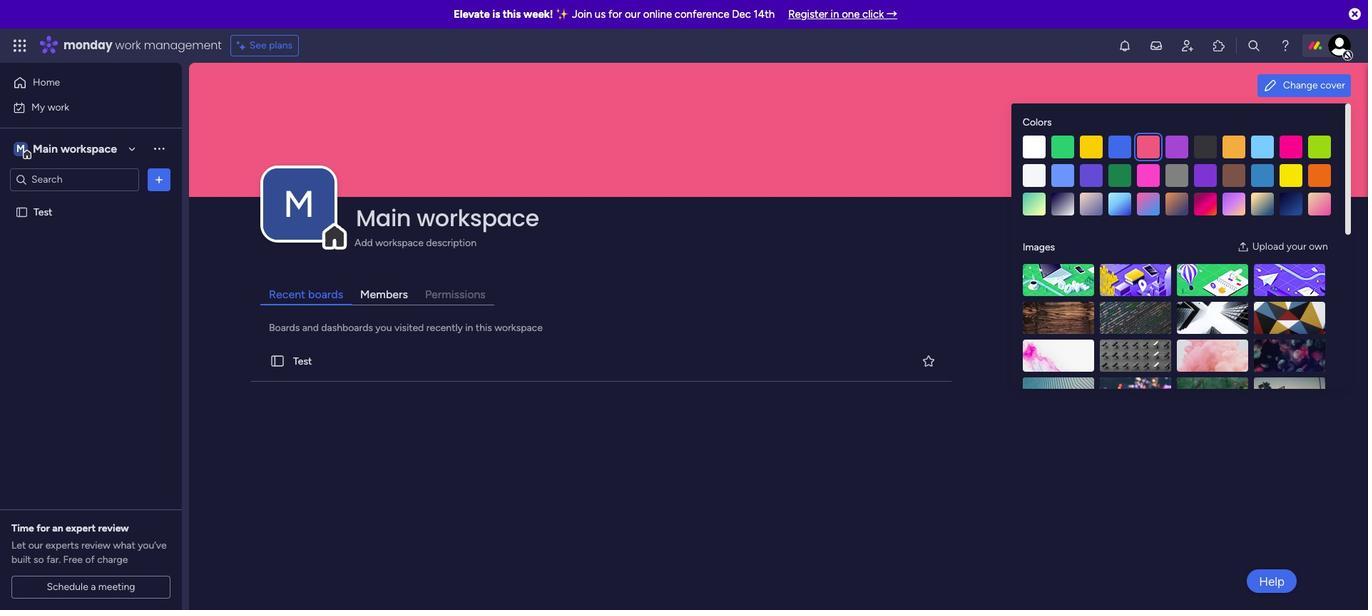 Task type: vqa. For each thing, say whether or not it's contained in the screenshot.
us
yes



Task type: describe. For each thing, give the bounding box(es) containing it.
images
[[1023, 241, 1056, 253]]

→
[[887, 8, 898, 21]]

1 horizontal spatial in
[[831, 8, 840, 21]]

boards and dashboards you visited recently in this workspace
[[269, 322, 543, 334]]

help button
[[1248, 570, 1297, 593]]

free
[[63, 554, 83, 566]]

m for bottommost workspace image
[[283, 182, 315, 226]]

1 horizontal spatial this
[[503, 8, 521, 21]]

see plans button
[[230, 35, 299, 56]]

online
[[644, 8, 672, 21]]

work for monday
[[115, 37, 141, 54]]

register
[[789, 8, 829, 21]]

elevate is this week! ✨ join us for our online conference dec 14th
[[454, 8, 775, 21]]

conference
[[675, 8, 730, 21]]

my work
[[31, 101, 69, 113]]

recently
[[427, 322, 463, 334]]

brad klo image
[[1329, 34, 1352, 57]]

upload
[[1253, 241, 1285, 253]]

upload your own button
[[1232, 236, 1334, 258]]

one
[[842, 8, 860, 21]]

help
[[1260, 574, 1285, 588]]

schedule
[[47, 581, 88, 593]]

options image
[[152, 172, 166, 187]]

expert
[[66, 522, 96, 535]]

Search in workspace field
[[30, 171, 119, 188]]

monday
[[64, 37, 112, 54]]

1 vertical spatial main
[[356, 202, 411, 234]]

charge
[[97, 554, 128, 566]]

you've
[[138, 540, 167, 552]]

notifications image
[[1118, 39, 1133, 53]]

add workspace description
[[355, 237, 477, 249]]

test list box
[[0, 197, 182, 417]]

0 horizontal spatial workspace image
[[14, 141, 28, 157]]

us
[[595, 8, 606, 21]]

cover
[[1321, 79, 1346, 91]]

1 vertical spatial review
[[81, 540, 111, 552]]

public board image
[[15, 205, 29, 219]]

click
[[863, 8, 885, 21]]

register in one click → link
[[789, 8, 898, 21]]

apps image
[[1213, 39, 1227, 53]]

description
[[426, 237, 477, 249]]

boards
[[269, 322, 300, 334]]

dec
[[732, 8, 751, 21]]

invite members image
[[1181, 39, 1195, 53]]

our inside time for an expert review let our experts review what you've built so far. free of charge
[[28, 540, 43, 552]]

recent
[[269, 288, 306, 301]]

change cover button
[[1258, 74, 1352, 97]]

test for public board image
[[34, 206, 52, 218]]

plans
[[269, 39, 293, 51]]

you
[[376, 322, 392, 334]]

0 vertical spatial our
[[625, 8, 641, 21]]

see plans
[[250, 39, 293, 51]]

change
[[1284, 79, 1319, 91]]

1 vertical spatial workspace image
[[263, 168, 335, 240]]

select product image
[[13, 39, 27, 53]]

time for an expert review let our experts review what you've built so far. free of charge
[[11, 522, 167, 566]]

Main workspace field
[[353, 202, 1311, 234]]

management
[[144, 37, 222, 54]]

1 horizontal spatial main workspace
[[356, 202, 539, 234]]



Task type: locate. For each thing, give the bounding box(es) containing it.
option
[[0, 199, 182, 202]]

so
[[34, 554, 44, 566]]

inbox image
[[1150, 39, 1164, 53]]

public board image
[[270, 353, 285, 369]]

m
[[16, 142, 25, 155], [283, 182, 315, 226]]

elevate
[[454, 8, 490, 21]]

0 vertical spatial in
[[831, 8, 840, 21]]

our left online on the left
[[625, 8, 641, 21]]

this right recently
[[476, 322, 492, 334]]

test for public board icon
[[293, 355, 312, 367]]

photo icon image
[[1238, 241, 1249, 253]]

1 vertical spatial for
[[36, 522, 50, 535]]

in left one
[[831, 8, 840, 21]]

my work button
[[9, 96, 153, 119]]

and
[[302, 322, 319, 334]]

for right us
[[609, 8, 622, 21]]

work
[[115, 37, 141, 54], [48, 101, 69, 113]]

1 vertical spatial work
[[48, 101, 69, 113]]

visited
[[395, 322, 424, 334]]

my
[[31, 101, 45, 113]]

monday work management
[[64, 37, 222, 54]]

search everything image
[[1248, 39, 1262, 53]]

join
[[572, 8, 592, 21]]

0 horizontal spatial m
[[16, 142, 25, 155]]

main workspace inside workspace selection element
[[33, 142, 117, 155]]

1 vertical spatial this
[[476, 322, 492, 334]]

0 vertical spatial main workspace
[[33, 142, 117, 155]]

in right recently
[[466, 322, 473, 334]]

register in one click →
[[789, 8, 898, 21]]

1 horizontal spatial workspace image
[[263, 168, 335, 240]]

change cover
[[1284, 79, 1346, 91]]

this
[[503, 8, 521, 21], [476, 322, 492, 334]]

an
[[52, 522, 63, 535]]

1 horizontal spatial m
[[283, 182, 315, 226]]

workspace options image
[[152, 141, 166, 156]]

0 vertical spatial work
[[115, 37, 141, 54]]

0 horizontal spatial our
[[28, 540, 43, 552]]

test right public board image
[[34, 206, 52, 218]]

a
[[91, 581, 96, 593]]

test inside list box
[[34, 206, 52, 218]]

1 vertical spatial test
[[293, 355, 312, 367]]

of
[[85, 554, 95, 566]]

m for workspace image to the left
[[16, 142, 25, 155]]

time
[[11, 522, 34, 535]]

what
[[113, 540, 135, 552]]

1 vertical spatial main workspace
[[356, 202, 539, 234]]

week!
[[524, 8, 553, 21]]

0 horizontal spatial main
[[33, 142, 58, 155]]

permissions
[[425, 288, 486, 301]]

0 vertical spatial test
[[34, 206, 52, 218]]

test link
[[248, 341, 955, 382]]

boards
[[308, 288, 343, 301]]

1 vertical spatial m
[[283, 182, 315, 226]]

recent boards
[[269, 288, 343, 301]]

in
[[831, 8, 840, 21], [466, 322, 473, 334]]

home
[[33, 76, 60, 88]]

work inside button
[[48, 101, 69, 113]]

0 horizontal spatial in
[[466, 322, 473, 334]]

experts
[[46, 540, 79, 552]]

0 vertical spatial this
[[503, 8, 521, 21]]

1 horizontal spatial test
[[293, 355, 312, 367]]

work right my
[[48, 101, 69, 113]]

main workspace up description
[[356, 202, 539, 234]]

main inside workspace selection element
[[33, 142, 58, 155]]

meeting
[[98, 581, 135, 593]]

our
[[625, 8, 641, 21], [28, 540, 43, 552]]

for
[[609, 8, 622, 21], [36, 522, 50, 535]]

is
[[493, 8, 500, 21]]

1 horizontal spatial our
[[625, 8, 641, 21]]

our up so
[[28, 540, 43, 552]]

members
[[360, 288, 408, 301]]

colors
[[1023, 116, 1052, 128]]

your
[[1287, 241, 1307, 253]]

built
[[11, 554, 31, 566]]

this right is
[[503, 8, 521, 21]]

see
[[250, 39, 267, 51]]

help image
[[1279, 39, 1293, 53]]

main workspace up search in workspace field at the left of page
[[33, 142, 117, 155]]

main
[[33, 142, 58, 155], [356, 202, 411, 234]]

1 horizontal spatial main
[[356, 202, 411, 234]]

schedule a meeting button
[[11, 576, 171, 599]]

main down my work
[[33, 142, 58, 155]]

let
[[11, 540, 26, 552]]

1 horizontal spatial for
[[609, 8, 622, 21]]

review
[[98, 522, 129, 535], [81, 540, 111, 552]]

home button
[[9, 71, 153, 94]]

workspace
[[61, 142, 117, 155], [417, 202, 539, 234], [376, 237, 424, 249], [495, 322, 543, 334]]

✨
[[556, 8, 570, 21]]

0 horizontal spatial main workspace
[[33, 142, 117, 155]]

0 vertical spatial workspace image
[[14, 141, 28, 157]]

for inside time for an expert review let our experts review what you've built so far. free of charge
[[36, 522, 50, 535]]

m button
[[263, 168, 335, 240]]

dashboards
[[321, 322, 373, 334]]

1 horizontal spatial work
[[115, 37, 141, 54]]

0 vertical spatial for
[[609, 8, 622, 21]]

0 horizontal spatial test
[[34, 206, 52, 218]]

1 vertical spatial in
[[466, 322, 473, 334]]

0 horizontal spatial this
[[476, 322, 492, 334]]

test
[[34, 206, 52, 218], [293, 355, 312, 367]]

upload your own
[[1253, 241, 1329, 253]]

0 vertical spatial m
[[16, 142, 25, 155]]

0 horizontal spatial for
[[36, 522, 50, 535]]

14th
[[754, 8, 775, 21]]

review up the of
[[81, 540, 111, 552]]

workspace image
[[14, 141, 28, 157], [263, 168, 335, 240]]

work right monday
[[115, 37, 141, 54]]

m inside dropdown button
[[283, 182, 315, 226]]

far.
[[47, 554, 61, 566]]

review up what
[[98, 522, 129, 535]]

m inside workspace selection element
[[16, 142, 25, 155]]

work for my
[[48, 101, 69, 113]]

0 vertical spatial review
[[98, 522, 129, 535]]

0 vertical spatial main
[[33, 142, 58, 155]]

add to favorites image
[[922, 354, 936, 368]]

add
[[355, 237, 373, 249]]

own
[[1310, 241, 1329, 253]]

0 horizontal spatial work
[[48, 101, 69, 113]]

main up add
[[356, 202, 411, 234]]

schedule a meeting
[[47, 581, 135, 593]]

main workspace
[[33, 142, 117, 155], [356, 202, 539, 234]]

test right public board icon
[[293, 355, 312, 367]]

workspace selection element
[[14, 140, 119, 159]]

for left an
[[36, 522, 50, 535]]

1 vertical spatial our
[[28, 540, 43, 552]]



